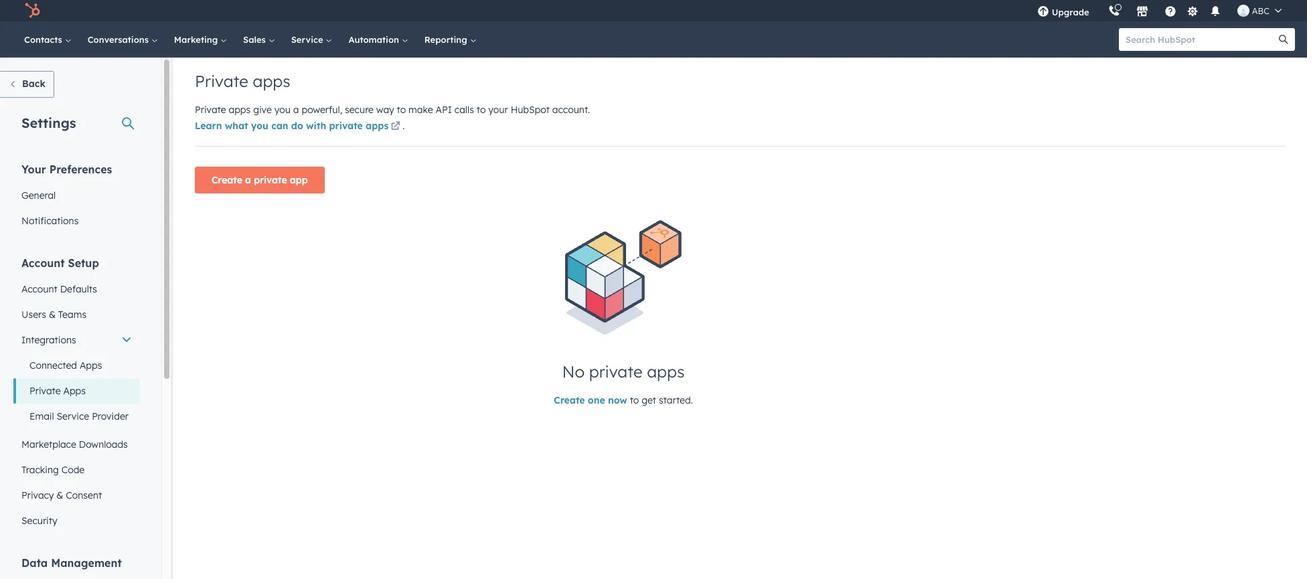 Task type: vqa. For each thing, say whether or not it's contained in the screenshot.
alert
no



Task type: locate. For each thing, give the bounding box(es) containing it.
a left app
[[245, 174, 251, 186]]

learn what you can do with private apps link
[[195, 119, 403, 135]]

apps inside 'alert'
[[647, 361, 685, 382]]

account up users
[[21, 283, 57, 295]]

1 vertical spatial service
[[57, 411, 89, 423]]

service down 'private apps' link
[[57, 411, 89, 423]]

to
[[397, 104, 406, 116], [477, 104, 486, 116], [630, 394, 639, 406]]

private
[[195, 71, 248, 91], [195, 104, 226, 116], [29, 385, 61, 397]]

create for create a private app
[[212, 174, 242, 186]]

connected
[[29, 360, 77, 372]]

security
[[21, 515, 57, 527]]

private apps
[[195, 71, 291, 91]]

&
[[49, 309, 56, 321], [56, 490, 63, 502]]

a
[[293, 104, 299, 116], [245, 174, 251, 186]]

now
[[608, 394, 628, 406]]

can
[[271, 120, 288, 132]]

app
[[290, 174, 308, 186]]

create
[[212, 174, 242, 186], [554, 394, 585, 406]]

menu item
[[1099, 0, 1102, 21]]

a up do
[[293, 104, 299, 116]]

no private apps
[[562, 361, 685, 382]]

account.
[[553, 104, 590, 116]]

private apps
[[29, 385, 86, 397]]

create down 'what'
[[212, 174, 242, 186]]

0 vertical spatial private
[[195, 71, 248, 91]]

teams
[[58, 309, 86, 321]]

private down marketing "link"
[[195, 71, 248, 91]]

1 vertical spatial private
[[254, 174, 287, 186]]

1 horizontal spatial create
[[554, 394, 585, 406]]

private up "learn"
[[195, 104, 226, 116]]

0 horizontal spatial private
[[254, 174, 287, 186]]

privacy & consent link
[[13, 483, 140, 508]]

account setup element
[[13, 256, 140, 534]]

integrations
[[21, 334, 76, 346]]

1 horizontal spatial private
[[329, 120, 363, 132]]

0 vertical spatial &
[[49, 309, 56, 321]]

you
[[274, 104, 291, 116], [251, 120, 269, 132]]

apps up 'private apps' link
[[80, 360, 102, 372]]

to left get
[[630, 394, 639, 406]]

0 vertical spatial create
[[212, 174, 242, 186]]

preferences
[[49, 163, 112, 176]]

& right users
[[49, 309, 56, 321]]

& for privacy
[[56, 490, 63, 502]]

apps up email service provider link
[[63, 385, 86, 397]]

abc
[[1253, 5, 1270, 16]]

1 horizontal spatial &
[[56, 490, 63, 502]]

0 vertical spatial private
[[329, 120, 363, 132]]

a inside 'button'
[[245, 174, 251, 186]]

account up account defaults
[[21, 257, 65, 270]]

automation
[[349, 34, 402, 45]]

powerful,
[[302, 104, 342, 116]]

0 vertical spatial apps
[[80, 360, 102, 372]]

account setup
[[21, 257, 99, 270]]

apps up 'what'
[[229, 104, 251, 116]]

1 horizontal spatial a
[[293, 104, 299, 116]]

1 horizontal spatial service
[[291, 34, 326, 45]]

2 link opens in a new window image from the top
[[391, 122, 400, 132]]

private for private apps
[[195, 71, 248, 91]]

marketing
[[174, 34, 220, 45]]

tracking code
[[21, 464, 85, 476]]

security link
[[13, 508, 140, 534]]

create inside 'create a private app' 'button'
[[212, 174, 242, 186]]

.
[[403, 120, 405, 132]]

apps
[[80, 360, 102, 372], [63, 385, 86, 397]]

1 vertical spatial account
[[21, 283, 57, 295]]

private up now
[[589, 361, 643, 382]]

private apps link
[[13, 378, 140, 404]]

2 horizontal spatial to
[[630, 394, 639, 406]]

& inside users & teams link
[[49, 309, 56, 321]]

2 horizontal spatial private
[[589, 361, 643, 382]]

1 account from the top
[[21, 257, 65, 270]]

account for account setup
[[21, 257, 65, 270]]

started.
[[659, 394, 693, 406]]

& right "privacy"
[[56, 490, 63, 502]]

connected apps
[[29, 360, 102, 372]]

2 vertical spatial private
[[589, 361, 643, 382]]

search button
[[1273, 28, 1296, 51]]

calling icon image
[[1108, 5, 1121, 17]]

0 horizontal spatial &
[[49, 309, 56, 321]]

private inside the account setup element
[[29, 385, 61, 397]]

0 horizontal spatial you
[[251, 120, 269, 132]]

1 vertical spatial a
[[245, 174, 251, 186]]

private left app
[[254, 174, 287, 186]]

private up email
[[29, 385, 61, 397]]

you down give
[[251, 120, 269, 132]]

0 vertical spatial service
[[291, 34, 326, 45]]

0 horizontal spatial service
[[57, 411, 89, 423]]

your preferences element
[[13, 162, 140, 234]]

private
[[329, 120, 363, 132], [254, 174, 287, 186], [589, 361, 643, 382]]

create left one
[[554, 394, 585, 406]]

& inside privacy & consent link
[[56, 490, 63, 502]]

0 horizontal spatial create
[[212, 174, 242, 186]]

2 vertical spatial private
[[29, 385, 61, 397]]

0 vertical spatial you
[[274, 104, 291, 116]]

private inside 'button'
[[254, 174, 287, 186]]

link opens in a new window image
[[391, 119, 400, 135], [391, 122, 400, 132]]

link opens in a new window image inside learn what you can do with private apps link
[[391, 122, 400, 132]]

account defaults
[[21, 283, 97, 295]]

private down secure
[[329, 120, 363, 132]]

1 vertical spatial &
[[56, 490, 63, 502]]

consent
[[66, 490, 102, 502]]

settings link
[[1185, 4, 1202, 18]]

hubspot
[[511, 104, 550, 116]]

conversations
[[88, 34, 151, 45]]

code
[[61, 464, 85, 476]]

0 vertical spatial account
[[21, 257, 65, 270]]

notifications
[[21, 215, 79, 227]]

service inside the account setup element
[[57, 411, 89, 423]]

apps up started.
[[647, 361, 685, 382]]

to right way
[[397, 104, 406, 116]]

email service provider
[[29, 411, 129, 423]]

contacts link
[[16, 21, 80, 58]]

1 vertical spatial apps
[[63, 385, 86, 397]]

with
[[306, 120, 326, 132]]

service
[[291, 34, 326, 45], [57, 411, 89, 423]]

1 vertical spatial create
[[554, 394, 585, 406]]

menu
[[1028, 0, 1292, 21]]

way
[[376, 104, 394, 116]]

apps for private apps
[[63, 385, 86, 397]]

marketplaces image
[[1137, 6, 1149, 18]]

1 vertical spatial private
[[195, 104, 226, 116]]

create inside no private apps 'alert'
[[554, 394, 585, 406]]

marketplace
[[21, 439, 76, 451]]

email service provider link
[[13, 404, 140, 429]]

setup
[[68, 257, 99, 270]]

give
[[253, 104, 272, 116]]

data management element
[[21, 556, 140, 579]]

2 account from the top
[[21, 283, 57, 295]]

private inside 'alert'
[[589, 361, 643, 382]]

account for account defaults
[[21, 283, 57, 295]]

service right the sales link
[[291, 34, 326, 45]]

create a private app button
[[195, 167, 325, 194]]

api
[[436, 104, 452, 116]]

to right calls
[[477, 104, 486, 116]]

you up can
[[274, 104, 291, 116]]

0 horizontal spatial a
[[245, 174, 251, 186]]

private for private apps
[[29, 385, 61, 397]]



Task type: describe. For each thing, give the bounding box(es) containing it.
users & teams link
[[13, 302, 140, 328]]

1 horizontal spatial you
[[274, 104, 291, 116]]

users & teams
[[21, 309, 86, 321]]

1 vertical spatial you
[[251, 120, 269, 132]]

calls
[[455, 104, 474, 116]]

general link
[[13, 183, 140, 208]]

what
[[225, 120, 248, 132]]

your
[[21, 163, 46, 176]]

tracking code link
[[13, 458, 140, 483]]

0 horizontal spatial to
[[397, 104, 406, 116]]

create one now to get started.
[[554, 394, 693, 406]]

privacy & consent
[[21, 490, 102, 502]]

users
[[21, 309, 46, 321]]

service link
[[283, 21, 341, 58]]

apps down way
[[366, 120, 389, 132]]

upgrade image
[[1037, 6, 1049, 18]]

learn
[[195, 120, 222, 132]]

help button
[[1159, 0, 1182, 21]]

email
[[29, 411, 54, 423]]

create a private app
[[212, 174, 308, 186]]

integrations button
[[13, 328, 140, 353]]

hubspot image
[[24, 3, 40, 19]]

make
[[409, 104, 433, 116]]

marketplace downloads
[[21, 439, 128, 451]]

downloads
[[79, 439, 128, 451]]

one
[[588, 394, 605, 406]]

back
[[22, 78, 45, 90]]

1 horizontal spatial to
[[477, 104, 486, 116]]

no
[[562, 361, 585, 382]]

defaults
[[60, 283, 97, 295]]

secure
[[345, 104, 374, 116]]

0 vertical spatial a
[[293, 104, 299, 116]]

privacy
[[21, 490, 54, 502]]

data management
[[21, 557, 122, 570]]

general
[[21, 190, 56, 202]]

notifications link
[[13, 208, 140, 234]]

apps up give
[[253, 71, 291, 91]]

back link
[[0, 71, 54, 98]]

search image
[[1279, 35, 1289, 44]]

settings
[[21, 115, 76, 131]]

notifications button
[[1204, 0, 1227, 21]]

get
[[642, 394, 657, 406]]

connected apps link
[[13, 353, 140, 378]]

learn what you can do with private apps
[[195, 120, 389, 132]]

sales link
[[235, 21, 283, 58]]

notifications image
[[1210, 6, 1222, 18]]

create for create one now to get started.
[[554, 394, 585, 406]]

Search HubSpot search field
[[1119, 28, 1284, 51]]

& for users
[[49, 309, 56, 321]]

your
[[489, 104, 508, 116]]

private for private apps give you a powerful, secure way to make api calls to your hubspot account.
[[195, 104, 226, 116]]

provider
[[92, 411, 129, 423]]

management
[[51, 557, 122, 570]]

marketing link
[[166, 21, 235, 58]]

marketplaces button
[[1129, 0, 1157, 21]]

hubspot link
[[16, 3, 50, 19]]

marketplace downloads link
[[13, 432, 140, 458]]

settings image
[[1187, 6, 1199, 18]]

reporting link
[[417, 21, 485, 58]]

to inside no private apps 'alert'
[[630, 394, 639, 406]]

upgrade
[[1052, 7, 1090, 17]]

your preferences
[[21, 163, 112, 176]]

data
[[21, 557, 48, 570]]

conversations link
[[80, 21, 166, 58]]

menu containing abc
[[1028, 0, 1292, 21]]

contacts
[[24, 34, 65, 45]]

tracking
[[21, 464, 59, 476]]

sales
[[243, 34, 268, 45]]

create one now button
[[554, 392, 628, 408]]

do
[[291, 120, 303, 132]]

brad klo image
[[1238, 5, 1250, 17]]

abc button
[[1230, 0, 1290, 21]]

automation link
[[341, 21, 417, 58]]

apps for connected apps
[[80, 360, 102, 372]]

calling icon button
[[1103, 2, 1126, 19]]

private apps give you a powerful, secure way to make api calls to your hubspot account.
[[195, 104, 590, 116]]

help image
[[1165, 6, 1177, 18]]

account defaults link
[[13, 277, 140, 302]]

no private apps alert
[[195, 220, 1052, 408]]

1 link opens in a new window image from the top
[[391, 119, 400, 135]]

reporting
[[425, 34, 470, 45]]



